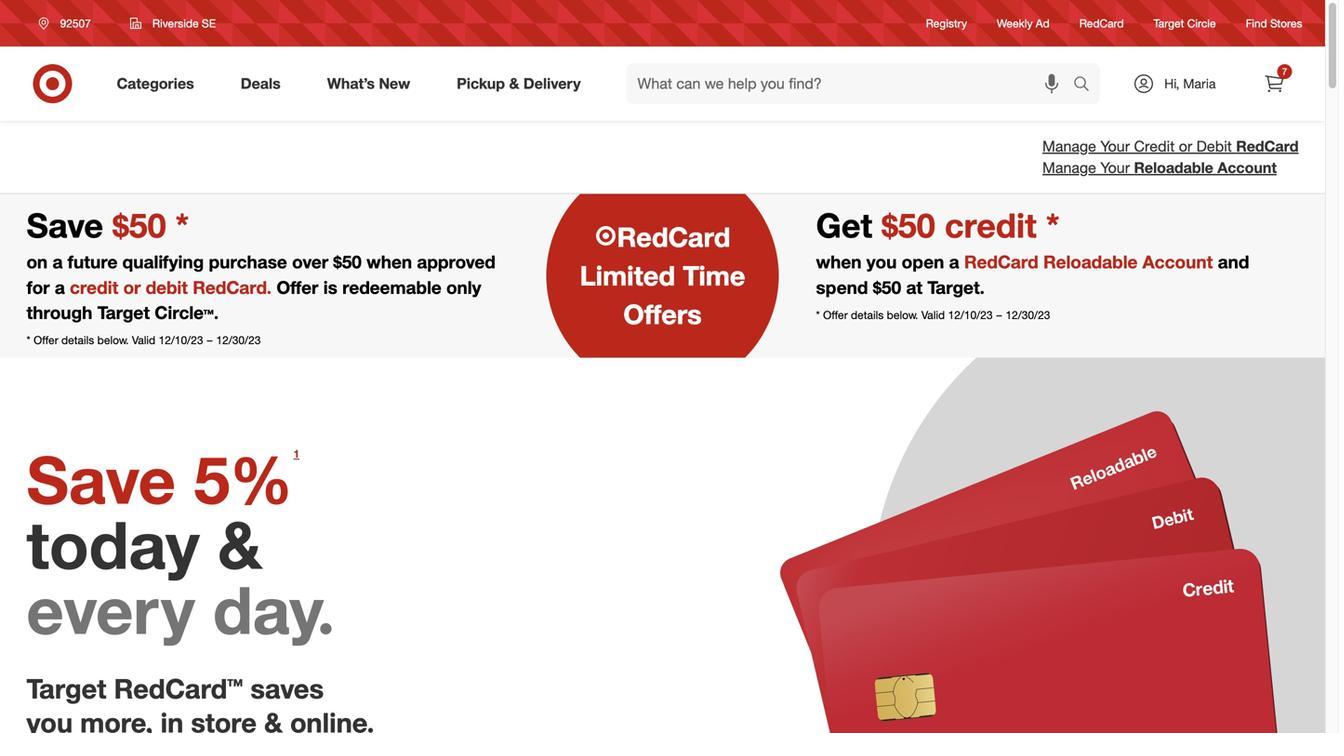 Task type: vqa. For each thing, say whether or not it's contained in the screenshot.
RedCard link
yes



Task type: describe. For each thing, give the bounding box(es) containing it.
* down spend in the top of the page
[[816, 308, 820, 322]]

riverside se
[[152, 16, 216, 30]]

weekly ad
[[997, 16, 1050, 30]]

target inside offer is redeemable only through target circle™.
[[97, 302, 150, 323]]

circle
[[1188, 16, 1216, 30]]

target circle link
[[1154, 15, 1216, 31]]

offer inside offer is redeemable only through target circle™.
[[277, 277, 319, 298]]

day.
[[213, 570, 335, 649]]

redeemable
[[342, 277, 442, 298]]

maria
[[1184, 75, 1216, 92]]

weekly ad link
[[997, 15, 1050, 31]]

12/30/23 for save
[[216, 333, 261, 347]]

every day.
[[27, 570, 335, 649]]

limited time offers
[[580, 259, 746, 331]]

a up target.
[[949, 251, 960, 273]]

12/30/23 for get
[[1006, 308, 1051, 322]]

search
[[1065, 76, 1110, 94]]

12/10/23 for get
[[948, 308, 993, 322]]

today &
[[27, 505, 262, 584]]

* link down through
[[27, 333, 30, 347]]

a right on
[[53, 251, 63, 273]]

1
[[293, 447, 300, 461]]

redcards image
[[764, 409, 1299, 733]]

debit
[[1197, 137, 1232, 155]]

saves
[[251, 672, 324, 705]]

* offer details below. valid 12/10/23 – 12/30/23 for save
[[27, 333, 261, 347]]

new
[[379, 74, 410, 93]]

categories link
[[101, 63, 217, 104]]

time
[[683, 259, 746, 292]]

target for circle
[[1154, 16, 1185, 30]]

at
[[906, 277, 923, 298]]

categories
[[117, 74, 194, 93]]

1 your from the top
[[1101, 137, 1130, 155]]

every
[[27, 570, 195, 649]]

pickup
[[457, 74, 505, 93]]

redcard link
[[1080, 15, 1124, 31]]

below. for get
[[887, 308, 919, 322]]

credit
[[1134, 137, 1175, 155]]

1 link
[[291, 446, 302, 467]]

1 manage from the top
[[1043, 137, 1097, 155]]

92507 button
[[27, 7, 111, 40]]

stores
[[1271, 16, 1303, 30]]

manage your credit or debit redcard manage your reloadable account
[[1043, 137, 1299, 177]]

purchase
[[209, 251, 287, 273]]

0 horizontal spatial redcard
[[617, 221, 731, 254]]

offer for get
[[823, 308, 848, 322]]

What can we help you find? suggestions appear below search field
[[627, 63, 1078, 104]]

offer is redeemable only through target circle™.
[[27, 277, 481, 323]]

92507
[[60, 16, 91, 30]]

or
[[1179, 137, 1193, 155]]

when you open a
[[816, 251, 965, 273]]

& for pickup
[[509, 74, 520, 93]]

and
[[1218, 251, 1250, 273]]

2 manage from the top
[[1043, 158, 1097, 177]]

2 when from the left
[[816, 251, 862, 273]]

deals link
[[225, 63, 304, 104]]

$50 inside and spend $50 at target.
[[873, 277, 902, 298]]

weekly
[[997, 16, 1033, 30]]

what's new
[[327, 74, 410, 93]]

account
[[1218, 158, 1277, 177]]

registry link
[[926, 15, 967, 31]]

details for save
[[61, 333, 94, 347]]

se
[[202, 16, 216, 30]]

0 vertical spatial redcard
[[1080, 16, 1124, 30]]

only
[[447, 277, 481, 298]]

open
[[902, 251, 945, 273]]

on a future qualifying purchase over $50 when approved for a
[[27, 251, 496, 298]]

what's new link
[[311, 63, 434, 104]]

what's
[[327, 74, 375, 93]]

and spend $50 at target.
[[816, 251, 1250, 298]]



Task type: locate. For each thing, give the bounding box(es) containing it.
hi,
[[1165, 75, 1180, 92]]

below.
[[887, 308, 919, 322], [97, 333, 129, 347]]

when up redeemable on the top of the page
[[367, 251, 412, 273]]

find
[[1246, 16, 1268, 30]]

riverside
[[152, 16, 199, 30]]

1 horizontal spatial 12/30/23
[[1006, 308, 1051, 322]]

1 horizontal spatial valid
[[922, 308, 945, 322]]

0 horizontal spatial * offer details below. valid 12/10/23 – 12/30/23
[[27, 333, 261, 347]]

is
[[323, 277, 338, 298]]

registry
[[926, 16, 967, 30]]

0 horizontal spatial when
[[367, 251, 412, 273]]

0 horizontal spatial below.
[[97, 333, 129, 347]]

12/10/23 for save
[[159, 333, 203, 347]]

1 save from the top
[[27, 205, 113, 246]]

2 vertical spatial offer
[[34, 333, 58, 347]]

spend
[[816, 277, 868, 298]]

limited
[[580, 259, 675, 292]]

target redcard™ saves
[[27, 672, 324, 705]]

offer for save
[[34, 333, 58, 347]]

1 vertical spatial 12/10/23
[[159, 333, 203, 347]]

12/10/23
[[948, 308, 993, 322], [159, 333, 203, 347]]

a
[[53, 251, 63, 273], [949, 251, 960, 273], [55, 277, 65, 298]]

–
[[996, 308, 1003, 322], [206, 333, 213, 347]]

redcard™
[[114, 672, 243, 705]]

0 vertical spatial below.
[[887, 308, 919, 322]]

1 vertical spatial $50
[[873, 277, 902, 298]]

ad
[[1036, 16, 1050, 30]]

$50 inside on a future qualifying purchase over $50 when approved for a
[[333, 251, 362, 273]]

7
[[1283, 66, 1288, 77]]

target.
[[928, 277, 985, 298]]

pickup & delivery
[[457, 74, 581, 93]]

1 vertical spatial redcard
[[1237, 137, 1299, 155]]

offers
[[624, 298, 702, 331]]

* offer details below. valid 12/10/23 – 12/30/23
[[816, 308, 1051, 322], [27, 333, 261, 347]]

* down through
[[27, 333, 30, 347]]

you
[[867, 251, 897, 273]]

when inside on a future qualifying purchase over $50 when approved for a
[[367, 251, 412, 273]]

1 vertical spatial valid
[[132, 333, 155, 347]]

redcard right ad
[[1080, 16, 1124, 30]]

when up spend in the top of the page
[[816, 251, 862, 273]]

– down and spend $50 at target.
[[996, 308, 1003, 322]]

&
[[509, 74, 520, 93], [218, 505, 262, 584]]

0 vertical spatial –
[[996, 308, 1003, 322]]

1 horizontal spatial $50
[[873, 277, 902, 298]]

0 vertical spatial manage
[[1043, 137, 1097, 155]]

offer down over
[[277, 277, 319, 298]]

1 horizontal spatial 12/10/23
[[948, 308, 993, 322]]

0 vertical spatial 12/10/23
[[948, 308, 993, 322]]

0 horizontal spatial –
[[206, 333, 213, 347]]

12/30/23
[[1006, 308, 1051, 322], [216, 333, 261, 347]]

1 horizontal spatial &
[[509, 74, 520, 93]]

target for redcard™
[[27, 672, 106, 705]]

valid for get
[[922, 308, 945, 322]]

deals
[[241, 74, 281, 93]]

12/30/23 down offer is redeemable only through target circle™.
[[216, 333, 261, 347]]

search button
[[1065, 63, 1110, 108]]

redcard up account
[[1237, 137, 1299, 155]]

details
[[851, 308, 884, 322], [61, 333, 94, 347]]

– for save
[[206, 333, 213, 347]]

offer down through
[[34, 333, 58, 347]]

12/10/23 down circle™.
[[159, 333, 203, 347]]

through
[[27, 302, 93, 323]]

*
[[176, 205, 189, 246], [1046, 205, 1060, 246], [816, 308, 820, 322], [27, 333, 30, 347]]

save for save
[[27, 205, 113, 246]]

details for get
[[851, 308, 884, 322]]

– down circle™.
[[206, 333, 213, 347]]

details down spend in the top of the page
[[851, 308, 884, 322]]

0 vertical spatial save
[[27, 205, 113, 246]]

0 vertical spatial 12/30/23
[[1006, 308, 1051, 322]]

1 vertical spatial 12/30/23
[[216, 333, 261, 347]]

offer
[[277, 277, 319, 298], [823, 308, 848, 322], [34, 333, 58, 347]]

1 vertical spatial * offer details below. valid 12/10/23 – 12/30/23
[[27, 333, 261, 347]]

details down through
[[61, 333, 94, 347]]

redcard inside the manage your credit or debit redcard manage your reloadable account
[[1237, 137, 1299, 155]]

save 5%
[[27, 440, 293, 519]]

0 vertical spatial details
[[851, 308, 884, 322]]

pickup & delivery link
[[441, 63, 604, 104]]

approved
[[417, 251, 496, 273]]

valid for save
[[132, 333, 155, 347]]

0 horizontal spatial offer
[[34, 333, 58, 347]]

1 horizontal spatial * offer details below. valid 12/10/23 – 12/30/23
[[816, 308, 1051, 322]]

1 horizontal spatial below.
[[887, 308, 919, 322]]

7 link
[[1254, 63, 1295, 104]]

* offer details below. valid 12/10/23 – 12/30/23 down circle™.
[[27, 333, 261, 347]]

* offer details below. valid 12/10/23 – 12/30/23 for get
[[816, 308, 1051, 322]]

2 save from the top
[[27, 440, 176, 519]]

valid down at
[[922, 308, 945, 322]]

0 horizontal spatial 12/10/23
[[159, 333, 203, 347]]

save
[[27, 205, 113, 246], [27, 440, 176, 519]]

below. for save
[[97, 333, 129, 347]]

find stores
[[1246, 16, 1303, 30]]

2 horizontal spatial redcard
[[1237, 137, 1299, 155]]

1 vertical spatial offer
[[823, 308, 848, 322]]

2 horizontal spatial offer
[[823, 308, 848, 322]]

0 vertical spatial your
[[1101, 137, 1130, 155]]

* link up qualifying
[[176, 205, 189, 246]]

* link down spend in the top of the page
[[816, 308, 820, 322]]

reloadable
[[1134, 158, 1214, 177]]

0 vertical spatial valid
[[922, 308, 945, 322]]

* offer details below. valid 12/10/23 – 12/30/23 down at
[[816, 308, 1051, 322]]

get
[[816, 205, 882, 246]]

target circle
[[1154, 16, 1216, 30]]

2 vertical spatial target
[[27, 672, 106, 705]]

1 vertical spatial below.
[[97, 333, 129, 347]]

hi, maria
[[1165, 75, 1216, 92]]

& for today
[[218, 505, 262, 584]]

below. down at
[[887, 308, 919, 322]]

1 horizontal spatial offer
[[277, 277, 319, 298]]

target left circle
[[1154, 16, 1185, 30]]

1 horizontal spatial –
[[996, 308, 1003, 322]]

target down future
[[97, 302, 150, 323]]

valid down circle™.
[[132, 333, 155, 347]]

$50 down the when you open a at the top of page
[[873, 277, 902, 298]]

1 when from the left
[[367, 251, 412, 273]]

1 vertical spatial manage
[[1043, 158, 1097, 177]]

* up and spend $50 at target.
[[1046, 205, 1060, 246]]

* up qualifying
[[176, 205, 189, 246]]

0 horizontal spatial valid
[[132, 333, 155, 347]]

today
[[27, 505, 200, 584]]

1 vertical spatial target
[[97, 302, 150, 323]]

circle™.
[[155, 302, 219, 323]]

0 vertical spatial &
[[509, 74, 520, 93]]

* link
[[176, 205, 189, 246], [1046, 205, 1060, 246], [816, 308, 820, 322], [27, 333, 30, 347]]

over
[[292, 251, 329, 273]]

qualifying
[[122, 251, 204, 273]]

2 your from the top
[[1101, 158, 1130, 177]]

1 vertical spatial save
[[27, 440, 176, 519]]

your left credit
[[1101, 137, 1130, 155]]

save for save 5%
[[27, 440, 176, 519]]

0 vertical spatial $50
[[333, 251, 362, 273]]

1 vertical spatial &
[[218, 505, 262, 584]]

1 vertical spatial your
[[1101, 158, 1130, 177]]

redcard up time at the top of the page
[[617, 221, 731, 254]]

0 vertical spatial target
[[1154, 16, 1185, 30]]

delivery
[[524, 74, 581, 93]]

0 vertical spatial * offer details below. valid 12/10/23 – 12/30/23
[[816, 308, 1051, 322]]

future
[[68, 251, 118, 273]]

0 vertical spatial offer
[[277, 277, 319, 298]]

1 vertical spatial details
[[61, 333, 94, 347]]

find stores link
[[1246, 15, 1303, 31]]

$50
[[333, 251, 362, 273], [873, 277, 902, 298]]

your
[[1101, 137, 1130, 155], [1101, 158, 1130, 177]]

a right for
[[55, 277, 65, 298]]

0 horizontal spatial $50
[[333, 251, 362, 273]]

1 vertical spatial –
[[206, 333, 213, 347]]

2 vertical spatial redcard
[[617, 221, 731, 254]]

* link up and spend $50 at target.
[[1046, 205, 1060, 246]]

5%
[[194, 440, 293, 519]]

valid
[[922, 308, 945, 322], [132, 333, 155, 347]]

0 horizontal spatial &
[[218, 505, 262, 584]]

riverside se button
[[118, 7, 228, 40]]

0 horizontal spatial details
[[61, 333, 94, 347]]

– for get
[[996, 308, 1003, 322]]

1 horizontal spatial details
[[851, 308, 884, 322]]

manage
[[1043, 137, 1097, 155], [1043, 158, 1097, 177]]

below. down future
[[97, 333, 129, 347]]

for
[[27, 277, 50, 298]]

offer down spend in the top of the page
[[823, 308, 848, 322]]

12/30/23 down and spend $50 at target.
[[1006, 308, 1051, 322]]

target
[[1154, 16, 1185, 30], [97, 302, 150, 323], [27, 672, 106, 705]]

0 horizontal spatial 12/30/23
[[216, 333, 261, 347]]

1 horizontal spatial redcard
[[1080, 16, 1124, 30]]

your left reloadable
[[1101, 158, 1130, 177]]

1 horizontal spatial when
[[816, 251, 862, 273]]

$50 up is
[[333, 251, 362, 273]]

target down every
[[27, 672, 106, 705]]

redcard
[[1080, 16, 1124, 30], [1237, 137, 1299, 155], [617, 221, 731, 254]]

12/10/23 down target.
[[948, 308, 993, 322]]

on
[[27, 251, 48, 273]]



